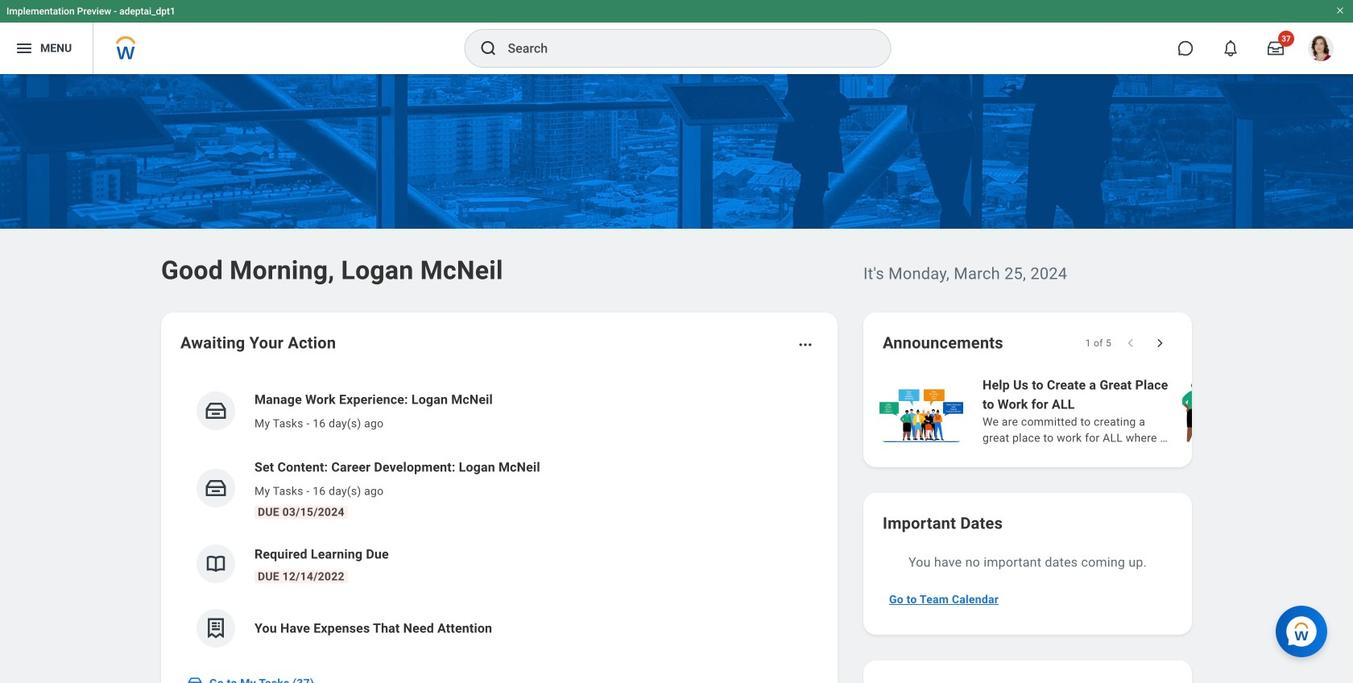 Task type: vqa. For each thing, say whether or not it's contained in the screenshot.
inbox icon
yes



Task type: describe. For each thing, give the bounding box(es) containing it.
book open image
[[204, 552, 228, 576]]

search image
[[479, 39, 498, 58]]

close environment banner image
[[1336, 6, 1346, 15]]

1 horizontal spatial list
[[877, 374, 1354, 448]]

related actions image
[[798, 337, 814, 353]]

2 vertical spatial inbox image
[[187, 675, 203, 683]]

chevron right small image
[[1152, 335, 1169, 351]]

0 vertical spatial inbox image
[[204, 399, 228, 423]]

inbox large image
[[1269, 40, 1285, 56]]

profile logan mcneil image
[[1309, 35, 1335, 65]]

Search Workday  search field
[[508, 31, 858, 66]]



Task type: locate. For each thing, give the bounding box(es) containing it.
status
[[1086, 337, 1112, 350]]

chevron left small image
[[1123, 335, 1140, 351]]

list
[[877, 374, 1354, 448], [181, 377, 819, 661]]

justify image
[[15, 39, 34, 58]]

main content
[[0, 74, 1354, 683]]

dashboard expenses image
[[204, 617, 228, 641]]

0 horizontal spatial list
[[181, 377, 819, 661]]

notifications large image
[[1223, 40, 1240, 56]]

1 vertical spatial inbox image
[[204, 476, 228, 500]]

banner
[[0, 0, 1354, 74]]

inbox image
[[204, 399, 228, 423], [204, 476, 228, 500], [187, 675, 203, 683]]



